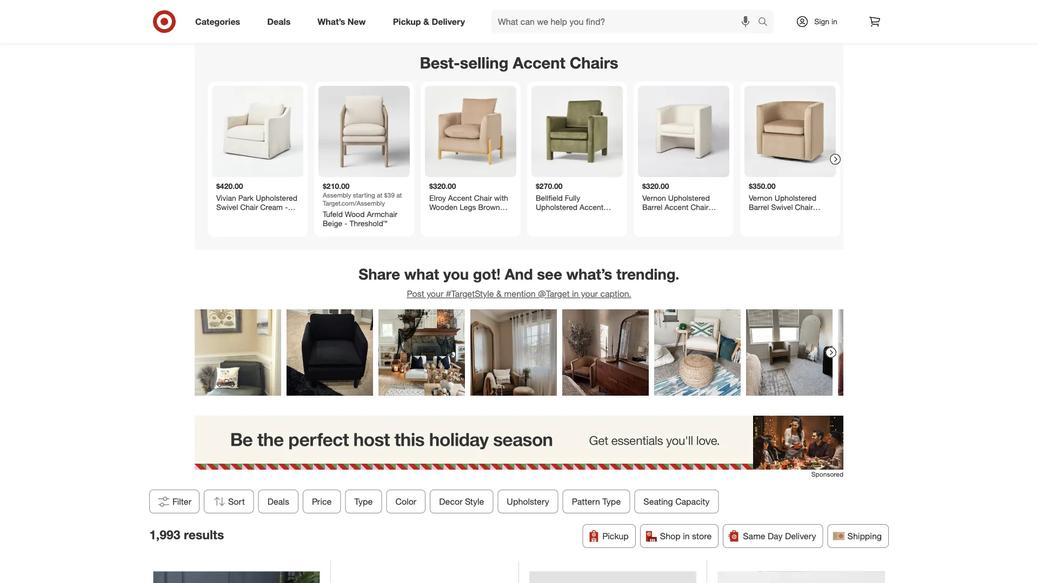 Task type: describe. For each thing, give the bounding box(es) containing it.
@target
[[538, 289, 570, 299]]

$420.00 link
[[212, 86, 303, 233]]

filter
[[172, 497, 191, 507]]

pickup & delivery
[[393, 16, 465, 27]]

price
[[312, 497, 332, 507]]

$39
[[384, 191, 395, 199]]

caption.
[[600, 289, 631, 299]]

got!
[[473, 265, 501, 284]]

elroy accent chair with wooden legs brown velvet - threshold™ designed with studio mcgee image
[[425, 86, 516, 177]]

same
[[743, 531, 765, 542]]

chairs for arm chairs
[[350, 21, 372, 31]]

shop in store
[[660, 531, 712, 542]]

shipping
[[847, 531, 882, 542]]

user image by @rokthehome image
[[378, 310, 465, 396]]

results
[[184, 528, 224, 543]]

carousel region
[[195, 45, 843, 259]]

$320.00 for vernon upholstered barrel accent chair natural linen - threshold™ designed with studio mcgee image
[[642, 182, 669, 191]]

share what you got! and see what's trending. post your #targetstyle & mention @target in your caption.
[[359, 265, 679, 299]]

in for sign in
[[831, 17, 837, 26]]

$210.00
[[323, 182, 350, 191]]

arm chairs
[[334, 21, 372, 31]]

what's new link
[[308, 10, 379, 34]]

in for shop in store
[[683, 531, 690, 542]]

armless chairs link
[[409, 0, 519, 32]]

day
[[768, 531, 783, 542]]

sort
[[228, 497, 245, 507]]

sign in
[[814, 17, 837, 26]]

same day delivery button
[[723, 525, 823, 549]]

delivery for same day delivery
[[785, 531, 816, 542]]

What can we help you find? suggestions appear below search field
[[491, 10, 761, 34]]

armless chairs
[[438, 21, 489, 31]]

same day delivery
[[743, 531, 816, 542]]

price button
[[303, 490, 341, 514]]

2 your from the left
[[581, 289, 598, 299]]

arm
[[334, 21, 348, 31]]

-
[[344, 219, 347, 228]]

deals for deals link
[[267, 16, 290, 27]]

post your #targetstyle & mention @target in your caption. link
[[407, 289, 631, 299]]

sign
[[814, 17, 829, 26]]

pickup & delivery link
[[384, 10, 478, 34]]

decor
[[439, 497, 463, 507]]

what's
[[566, 265, 612, 284]]

upholstery
[[507, 497, 549, 507]]

decor style button
[[430, 490, 493, 514]]

seating
[[644, 497, 673, 507]]

1 your from the left
[[427, 289, 443, 299]]

tufeld wood armchair beige - threshold™ image
[[318, 86, 410, 177]]

color
[[395, 497, 416, 507]]

& inside share what you got! and see what's trending. post your #targetstyle & mention @target in your caption.
[[496, 289, 502, 299]]

color button
[[386, 490, 426, 514]]

best-selling accent chairs
[[420, 53, 618, 73]]

1 $320.00 link from the left
[[425, 86, 516, 233]]

sponsored
[[811, 471, 843, 479]]

target.com/assembly
[[323, 199, 385, 207]]

pattern
[[572, 497, 600, 507]]

seating capacity button
[[634, 490, 719, 514]]

search
[[753, 17, 779, 28]]

2 $320.00 link from the left
[[638, 86, 729, 233]]

shipping button
[[827, 525, 889, 549]]

chairs inside carousel region
[[570, 53, 618, 73]]

pickup for pickup & delivery
[[393, 16, 421, 27]]

share
[[359, 265, 400, 284]]

vernon upholstered barrel swivel chair light brown velvet - threshold™ designed with studio mcgee image
[[744, 86, 836, 177]]

what
[[404, 265, 439, 284]]

1 at from the left
[[377, 191, 382, 199]]

threshold™
[[349, 219, 387, 228]]

seating capacity
[[644, 497, 710, 507]]

deals for "deals" button at bottom left
[[268, 497, 289, 507]]

store
[[692, 531, 712, 542]]

arm chairs link
[[298, 0, 409, 32]]

sort button
[[204, 490, 254, 514]]

shop in store button
[[640, 525, 719, 549]]

1,993
[[149, 528, 180, 543]]

trending.
[[616, 265, 679, 284]]

search button
[[753, 10, 779, 36]]



Task type: vqa. For each thing, say whether or not it's contained in the screenshot.
1st the Type from left
yes



Task type: locate. For each thing, give the bounding box(es) containing it.
0 horizontal spatial $320.00 link
[[425, 86, 516, 233]]

2 deals from the top
[[268, 497, 289, 507]]

beige
[[323, 219, 342, 228]]

user image by @janib2191 image
[[287, 310, 373, 396]]

at right $39
[[396, 191, 402, 199]]

vivian park upholstered swivel chair cream - threshold™ designed with studio mcgee image
[[212, 86, 303, 177]]

user image by @alyssajaclynhome image
[[562, 310, 649, 396]]

and
[[505, 265, 533, 284]]

swivel
[[551, 21, 573, 31]]

sign in link
[[787, 10, 854, 34]]

in inside share what you got! and see what's trending. post your #targetstyle & mention @target in your caption.
[[572, 289, 579, 299]]

deals inside button
[[268, 497, 289, 507]]

at left $39
[[377, 191, 382, 199]]

delivery for pickup & delivery
[[432, 16, 465, 27]]

user image by @flowers.and.prosecco image
[[838, 310, 924, 396]]

deals right "sort" at bottom
[[268, 497, 289, 507]]

2 vertical spatial in
[[683, 531, 690, 542]]

0 horizontal spatial pickup
[[393, 16, 421, 27]]

your down what's
[[581, 289, 598, 299]]

pattern type
[[572, 497, 621, 507]]

$320.00 link
[[425, 86, 516, 233], [638, 86, 729, 233]]

see
[[537, 265, 562, 284]]

1 horizontal spatial &
[[496, 289, 502, 299]]

chairs right the 'armless' at the left of the page
[[468, 21, 489, 31]]

#targetstyle
[[446, 289, 494, 299]]

modern barrel accent chair - wovenbyrd image
[[153, 572, 320, 584], [153, 572, 320, 584]]

categories
[[195, 16, 240, 27]]

0 vertical spatial delivery
[[432, 16, 465, 27]]

bellfield fully upholstered accent chair olive green velvet (fa) - threshold™ designed with studio mcgee image
[[531, 86, 623, 177]]

chairs for swivel chairs
[[575, 21, 597, 31]]

pickup down pattern type button
[[602, 531, 629, 542]]

at
[[377, 191, 382, 199], [396, 191, 402, 199]]

1 horizontal spatial your
[[581, 289, 598, 299]]

chairs for armless chairs
[[468, 21, 489, 31]]

filter button
[[149, 490, 200, 514]]

user image by @itslanejo image
[[654, 310, 741, 396]]

0 horizontal spatial in
[[572, 289, 579, 299]]

mention
[[504, 289, 536, 299]]

best-
[[420, 53, 460, 73]]

chairs right "swivel"
[[575, 21, 597, 31]]

0 horizontal spatial your
[[427, 289, 443, 299]]

advertisement region
[[195, 416, 843, 470]]

&
[[423, 16, 429, 27], [496, 289, 502, 299]]

2 $320.00 from the left
[[642, 182, 669, 191]]

& left the 'armless' at the left of the page
[[423, 16, 429, 27]]

what's new
[[317, 16, 366, 27]]

swivel chairs link
[[519, 0, 629, 32]]

$420.00
[[216, 182, 243, 191]]

deals left what's
[[267, 16, 290, 27]]

selling
[[460, 53, 508, 73]]

type right pattern
[[602, 497, 621, 507]]

shop
[[660, 531, 680, 542]]

1,993 results
[[149, 528, 224, 543]]

your
[[427, 289, 443, 299], [581, 289, 598, 299]]

$320.00
[[429, 182, 456, 191], [642, 182, 669, 191]]

type right "price"
[[354, 497, 373, 507]]

style
[[465, 497, 484, 507]]

user image by @adendyut image
[[195, 310, 281, 396]]

chairs inside arm chairs link
[[350, 21, 372, 31]]

1 horizontal spatial $320.00
[[642, 182, 669, 191]]

chairs down swivel chairs on the top right of page
[[570, 53, 618, 73]]

upholstery button
[[498, 490, 558, 514]]

0 horizontal spatial at
[[377, 191, 382, 199]]

pickup
[[393, 16, 421, 27], [602, 531, 629, 542]]

0 vertical spatial pickup
[[393, 16, 421, 27]]

1 horizontal spatial delivery
[[785, 531, 816, 542]]

1 vertical spatial pickup
[[602, 531, 629, 542]]

deals button
[[258, 490, 298, 514]]

1 vertical spatial deals
[[268, 497, 289, 507]]

0 horizontal spatial &
[[423, 16, 429, 27]]

armchair
[[367, 209, 397, 219]]

you
[[443, 265, 469, 284]]

delivery
[[432, 16, 465, 27], [785, 531, 816, 542]]

$270.00 link
[[531, 86, 623, 233]]

& left mention
[[496, 289, 502, 299]]

chairs inside 'swivel chairs' link
[[575, 21, 597, 31]]

swivel chairs
[[551, 21, 597, 31]]

chairs right "arm"
[[350, 21, 372, 31]]

pickup button
[[582, 525, 636, 549]]

what's
[[317, 16, 345, 27]]

in left store
[[683, 531, 690, 542]]

new
[[348, 16, 366, 27]]

assembly
[[323, 191, 351, 199]]

0 vertical spatial in
[[831, 17, 837, 26]]

type button
[[345, 490, 382, 514]]

starting
[[353, 191, 375, 199]]

1 horizontal spatial at
[[396, 191, 402, 199]]

pickup inside button
[[602, 531, 629, 542]]

$350.00 link
[[744, 86, 836, 233]]

0 horizontal spatial $320.00
[[429, 182, 456, 191]]

$350.00
[[749, 182, 776, 191]]

pattern type button
[[563, 490, 630, 514]]

user image by @inloveonorchard image
[[470, 310, 557, 396]]

in inside button
[[683, 531, 690, 542]]

pickup for pickup
[[602, 531, 629, 542]]

chairs inside armless chairs link
[[468, 21, 489, 31]]

type inside 'type' button
[[354, 497, 373, 507]]

0 horizontal spatial type
[[354, 497, 373, 507]]

1 horizontal spatial $320.00 link
[[638, 86, 729, 233]]

1 vertical spatial in
[[572, 289, 579, 299]]

capacity
[[675, 497, 710, 507]]

1 $320.00 from the left
[[429, 182, 456, 191]]

pickup left the 'armless' at the left of the page
[[393, 16, 421, 27]]

wood
[[345, 209, 365, 219]]

$270.00
[[536, 182, 563, 191]]

vernon upholstered barrel accent chair natural linen - threshold™ designed with studio mcgee image
[[638, 86, 729, 177]]

1 horizontal spatial type
[[602, 497, 621, 507]]

0 horizontal spatial delivery
[[432, 16, 465, 27]]

$210.00 assembly starting at $39 at target.com/assembly tufeld wood armchair beige - threshold™
[[323, 182, 402, 228]]

in right sign on the right of the page
[[831, 17, 837, 26]]

in right @target
[[572, 289, 579, 299]]

decor style
[[439, 497, 484, 507]]

$320.00 for elroy accent chair with wooden legs brown velvet - threshold™ designed with studio mcgee image
[[429, 182, 456, 191]]

type inside pattern type button
[[602, 497, 621, 507]]

chairs
[[350, 21, 372, 31], [468, 21, 489, 31], [575, 21, 597, 31], [570, 53, 618, 73]]

deals link
[[258, 10, 304, 34]]

sculptural fully upholstered accent chair - threshold™ image
[[530, 572, 696, 584], [530, 572, 696, 584]]

accent
[[513, 53, 565, 73]]

user image by @lifewrenarae image
[[746, 310, 833, 396]]

1 horizontal spatial pickup
[[602, 531, 629, 542]]

categories link
[[186, 10, 254, 34]]

0 vertical spatial deals
[[267, 16, 290, 27]]

tufeld
[[323, 209, 343, 219]]

1 horizontal spatial in
[[683, 531, 690, 542]]

your right post
[[427, 289, 443, 299]]

1 deals from the top
[[267, 16, 290, 27]]

1 vertical spatial delivery
[[785, 531, 816, 542]]

1 type from the left
[[354, 497, 373, 507]]

delivery inside button
[[785, 531, 816, 542]]

2 at from the left
[[396, 191, 402, 199]]

1 vertical spatial &
[[496, 289, 502, 299]]

2 horizontal spatial in
[[831, 17, 837, 26]]

type
[[354, 497, 373, 507], [602, 497, 621, 507]]

armless
[[438, 21, 466, 31]]

in
[[831, 17, 837, 26], [572, 289, 579, 299], [683, 531, 690, 542]]

2 type from the left
[[602, 497, 621, 507]]

0 vertical spatial &
[[423, 16, 429, 27]]

vernon upholstered barrel accent chair - threshold™ designed with studio mcgee image
[[718, 572, 885, 584], [718, 572, 885, 584]]

post
[[407, 289, 424, 299]]



